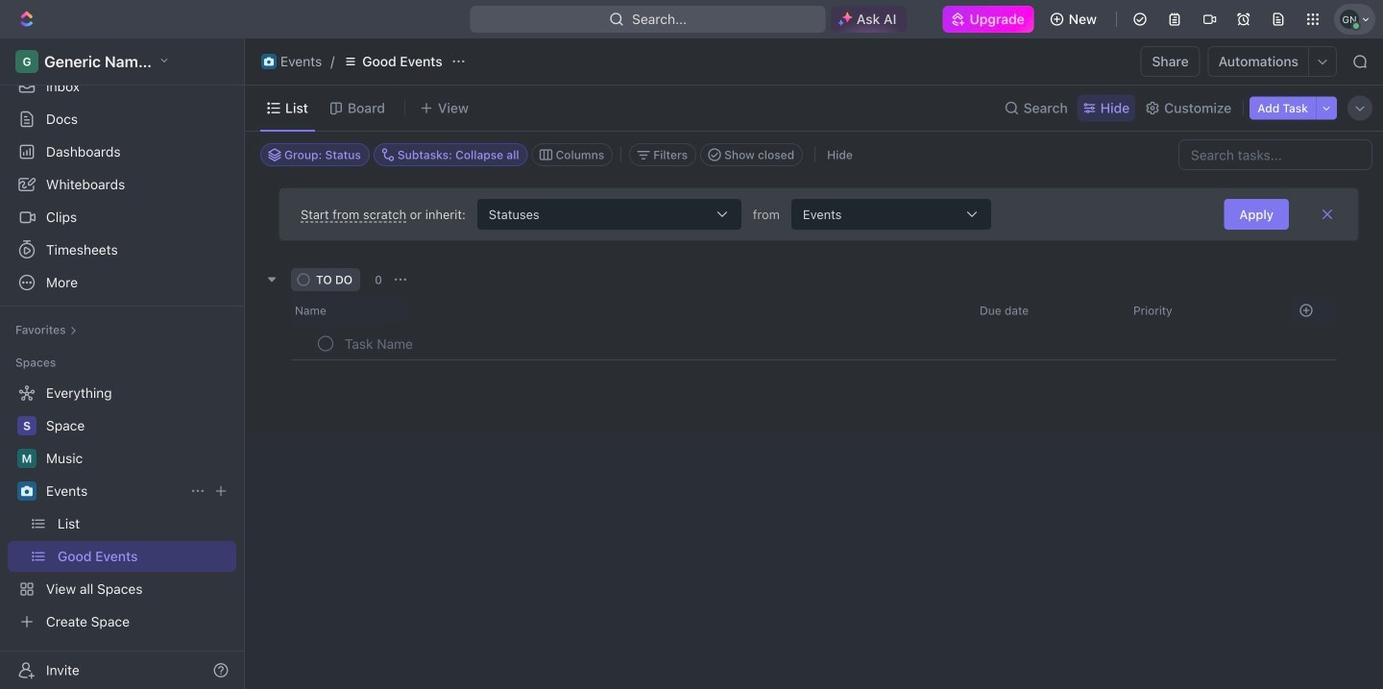 Task type: describe. For each thing, give the bounding box(es) containing it.
camera image
[[21, 485, 33, 497]]

change status image
[[326, 339, 335, 348]]

tree inside sidebar navigation
[[8, 378, 236, 637]]

generic name's workspace, , element
[[15, 50, 38, 73]]



Task type: vqa. For each thing, say whether or not it's contained in the screenshot.
"tree"
yes



Task type: locate. For each thing, give the bounding box(es) containing it.
sidebar navigation
[[0, 38, 249, 689]]

camera image
[[264, 57, 274, 66]]

Search tasks... text field
[[1180, 140, 1372, 169]]

tree
[[8, 378, 236, 637]]

music, , element
[[17, 449, 37, 468]]

Task Name text field
[[345, 328, 906, 359]]

space, , element
[[17, 416, 37, 435]]



